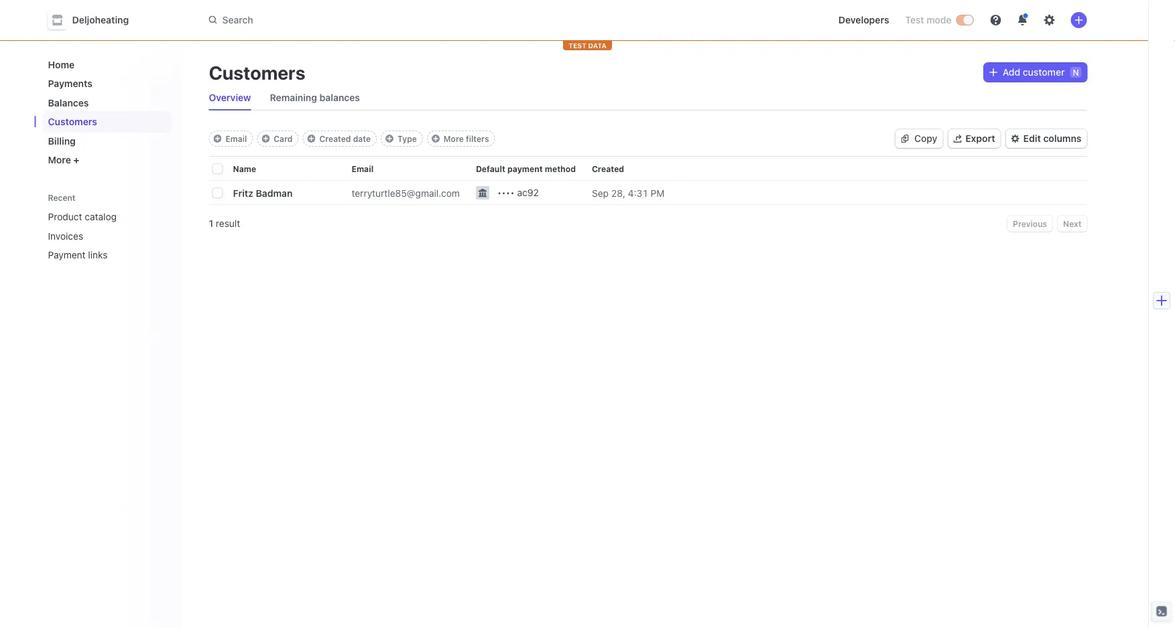 Task type: describe. For each thing, give the bounding box(es) containing it.
developers link
[[833, 9, 895, 31]]

add created date image
[[307, 135, 315, 143]]

terryturtle85@gmail.com link
[[352, 182, 476, 204]]

balances link
[[43, 92, 171, 114]]

more +
[[48, 155, 79, 166]]

mode
[[927, 14, 952, 25]]

recent navigation links element
[[35, 192, 182, 266]]

payments
[[48, 78, 92, 89]]

data
[[588, 42, 607, 49]]

customers inside "link"
[[48, 116, 97, 127]]

billing
[[48, 135, 76, 147]]

product
[[48, 212, 82, 223]]

tab list containing overview
[[203, 86, 1087, 111]]

next
[[1063, 219, 1082, 229]]

more for more filters
[[444, 134, 464, 143]]

0 horizontal spatial email
[[226, 134, 247, 143]]

add card image
[[262, 135, 270, 143]]

remaining balances
[[270, 92, 360, 103]]

Select All checkbox
[[213, 164, 222, 174]]

help image
[[991, 15, 1001, 25]]

add type image
[[386, 135, 394, 143]]

recent element
[[35, 206, 182, 266]]

date
[[353, 134, 371, 143]]

filters
[[466, 134, 489, 143]]

add
[[1003, 67, 1021, 78]]

add email image
[[214, 135, 222, 143]]

recent
[[48, 193, 76, 203]]

billing link
[[43, 130, 171, 152]]

Select Item checkbox
[[213, 188, 222, 198]]

balances
[[320, 92, 360, 103]]

payment
[[48, 250, 86, 261]]

1 horizontal spatial svg image
[[990, 68, 998, 76]]

card
[[274, 134, 293, 143]]

+
[[73, 155, 79, 166]]

0 vertical spatial customers
[[209, 61, 305, 83]]

product catalog
[[48, 212, 117, 223]]

settings image
[[1044, 15, 1055, 25]]

•••• ac92
[[497, 187, 539, 198]]

fritz badman
[[233, 188, 293, 199]]

customer
[[1023, 67, 1065, 78]]

add more filters image
[[432, 135, 440, 143]]

test
[[569, 42, 587, 49]]

copy button
[[896, 129, 943, 148]]

method
[[545, 164, 576, 174]]

home
[[48, 59, 75, 70]]

edit columns button
[[1006, 129, 1087, 148]]

•••• ac92 link
[[468, 178, 592, 205]]

28,
[[611, 188, 626, 199]]

add customer
[[1003, 67, 1065, 78]]

product catalog link
[[43, 206, 153, 228]]

1 result
[[209, 218, 240, 229]]

toolbar containing email
[[209, 131, 495, 147]]

balances
[[48, 97, 89, 108]]

sep
[[592, 188, 609, 199]]

invoices link
[[43, 225, 153, 247]]

pm
[[651, 188, 665, 199]]

export
[[966, 133, 995, 144]]

created for created
[[592, 164, 624, 174]]

copy
[[915, 133, 938, 144]]



Task type: locate. For each thing, give the bounding box(es) containing it.
core navigation links element
[[43, 54, 171, 171]]

overview
[[209, 92, 251, 103]]

payments link
[[43, 73, 171, 95]]

previous
[[1013, 219, 1047, 229]]

next button
[[1058, 216, 1087, 232]]

email
[[226, 134, 247, 143], [352, 164, 374, 174]]

••••
[[497, 187, 515, 198]]

toolbar
[[209, 131, 495, 147]]

created for created date
[[319, 134, 351, 143]]

test data
[[569, 42, 607, 49]]

more left +
[[48, 155, 71, 166]]

1 horizontal spatial email
[[352, 164, 374, 174]]

payment
[[508, 164, 543, 174]]

links
[[88, 250, 108, 261]]

svg image
[[990, 68, 998, 76], [901, 135, 909, 143]]

1 vertical spatial email
[[352, 164, 374, 174]]

remaining
[[270, 92, 317, 103]]

1 horizontal spatial customers
[[209, 61, 305, 83]]

n
[[1073, 68, 1079, 77]]

0 vertical spatial created
[[319, 134, 351, 143]]

developers
[[839, 14, 889, 25]]

customers
[[209, 61, 305, 83], [48, 116, 97, 127]]

Search text field
[[201, 8, 579, 32]]

0 horizontal spatial more
[[48, 155, 71, 166]]

export button
[[948, 129, 1001, 148]]

svg image left copy
[[901, 135, 909, 143]]

created up sep
[[592, 164, 624, 174]]

terryturtle85@gmail.com
[[352, 188, 460, 199]]

4:31
[[628, 188, 648, 199]]

deljoheating
[[72, 14, 129, 25]]

0 vertical spatial more
[[444, 134, 464, 143]]

1 vertical spatial customers
[[48, 116, 97, 127]]

search
[[222, 14, 253, 25]]

name
[[233, 164, 256, 174]]

0 vertical spatial svg image
[[990, 68, 998, 76]]

more for more +
[[48, 155, 71, 166]]

result
[[216, 218, 240, 229]]

created date
[[319, 134, 371, 143]]

fritz badman link
[[233, 182, 309, 204]]

0 vertical spatial email
[[226, 134, 247, 143]]

0 horizontal spatial svg image
[[901, 135, 909, 143]]

svg image inside copy 'popup button'
[[901, 135, 909, 143]]

svg image left add in the top right of the page
[[990, 68, 998, 76]]

deljoheating button
[[48, 11, 142, 30]]

sep 28, 4:31 pm link
[[592, 182, 681, 204]]

email right the add email icon
[[226, 134, 247, 143]]

previous button
[[1008, 216, 1053, 232]]

test mode
[[906, 14, 952, 25]]

notifications image
[[1017, 15, 1028, 25]]

more inside core navigation links element
[[48, 155, 71, 166]]

type
[[398, 134, 417, 143]]

more filters
[[444, 134, 489, 143]]

email down 'date'
[[352, 164, 374, 174]]

badman
[[256, 188, 293, 199]]

tab list
[[203, 86, 1087, 111]]

more
[[444, 134, 464, 143], [48, 155, 71, 166]]

1
[[209, 218, 213, 229]]

home link
[[43, 54, 171, 75]]

payment links link
[[43, 244, 153, 266]]

1 vertical spatial more
[[48, 155, 71, 166]]

test
[[906, 14, 924, 25]]

customers link
[[43, 111, 171, 133]]

default payment method
[[476, 164, 576, 174]]

edit columns
[[1024, 133, 1082, 144]]

edit
[[1024, 133, 1041, 144]]

overview link
[[203, 89, 256, 107]]

created right add created date icon
[[319, 134, 351, 143]]

created
[[319, 134, 351, 143], [592, 164, 624, 174]]

0 horizontal spatial customers
[[48, 116, 97, 127]]

customers down balances
[[48, 116, 97, 127]]

remaining balances link
[[265, 89, 365, 107]]

invoices
[[48, 231, 83, 242]]

1 horizontal spatial more
[[444, 134, 464, 143]]

default
[[476, 164, 505, 174]]

1 vertical spatial svg image
[[901, 135, 909, 143]]

columns
[[1044, 133, 1082, 144]]

1 vertical spatial created
[[592, 164, 624, 174]]

Search search field
[[201, 8, 579, 32]]

sep 28, 4:31 pm
[[592, 188, 665, 199]]

ac92
[[517, 187, 539, 198]]

payment links
[[48, 250, 108, 261]]

0 horizontal spatial created
[[319, 134, 351, 143]]

catalog
[[85, 212, 117, 223]]

more right add more filters 'image'
[[444, 134, 464, 143]]

customers up overview
[[209, 61, 305, 83]]

1 horizontal spatial created
[[592, 164, 624, 174]]

fritz
[[233, 188, 253, 199]]



Task type: vqa. For each thing, say whether or not it's contained in the screenshot.
Created date
yes



